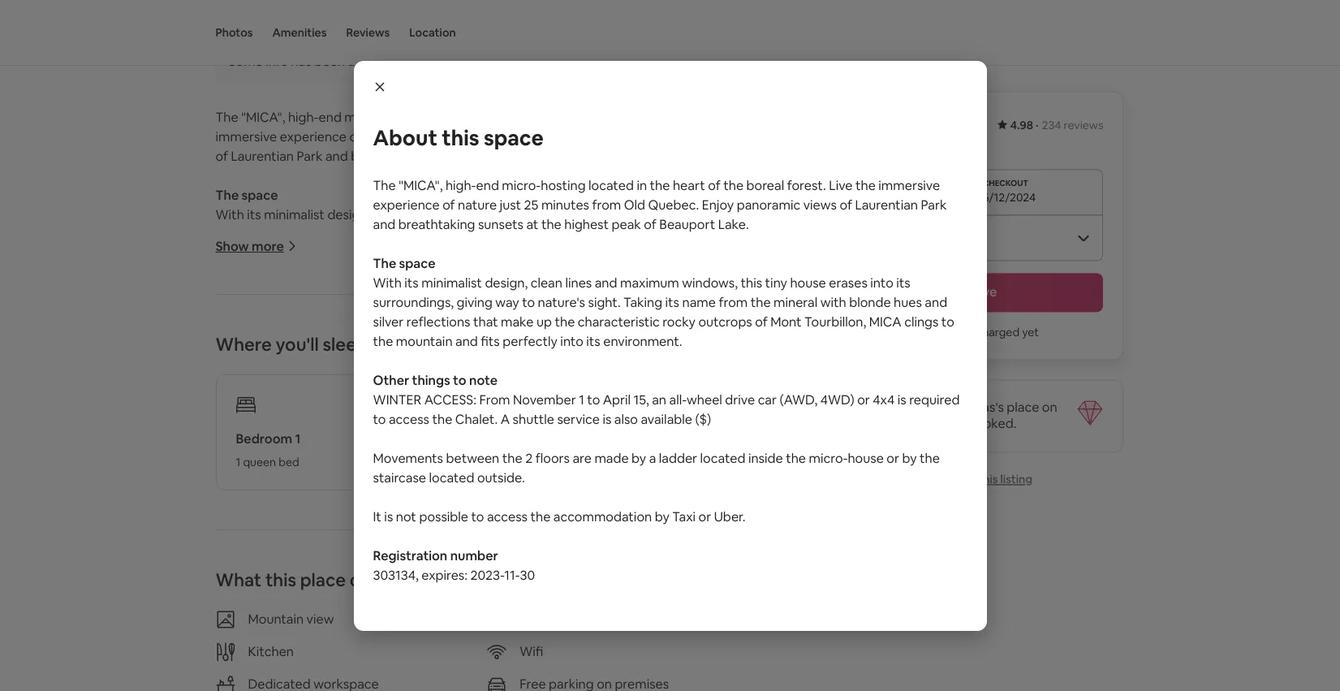 Task type: describe. For each thing, give the bounding box(es) containing it.
0 vertical spatial available
[[549, 342, 600, 359]]

from inside about this space dialog
[[480, 391, 510, 408]]

amenities
[[272, 25, 327, 40]]

where
[[216, 333, 272, 355]]

0 vertical spatial nature's
[[398, 225, 445, 243]]

0 horizontal spatial place
[[300, 568, 346, 591]]

fully
[[941, 415, 965, 432]]

0 horizontal spatial all-
[[512, 323, 530, 340]]

sunsets inside about this space dialog
[[478, 216, 524, 233]]

with inside the space with its minimalist design, clean lines and maximum windows, this tiny house erases into its surroundings, giving way to nature's sight. taking its name from the mineral with blonde hues and silver reflections that make up the characteristic rocky outcrops of mont tourbillon, mica clings to the mountain and fits perfectly into its environment.
[[821, 294, 847, 311]]

won't
[[929, 325, 958, 340]]

report this listing
[[939, 472, 1033, 487]]

registration
[[373, 547, 448, 564]]

with inside the space with its minimalist design, clean lines and maximum windows, this tiny house erases into its surroundings, giving way to nature's sight. taking its name from the mineral with blonde hues and silver reflections that make up the characteristic rocky outcrops of mont tourbillon, mica clings to the mountain and fits perfectly into its environment.
[[373, 274, 402, 291]]

0 horizontal spatial "mica",
[[241, 109, 285, 126]]

0 vertical spatial immersive
[[216, 128, 277, 145]]

end inside about this space dialog
[[476, 177, 499, 194]]

by down the usually
[[903, 450, 917, 467]]

wheel inside about this space dialog
[[687, 391, 723, 408]]

0 vertical spatial reflections
[[350, 245, 414, 262]]

303134, expires: 2023-11-30
[[216, 498, 378, 515]]

0 horizontal spatial chalet.
[[363, 342, 406, 359]]

0 vertical spatial environment.
[[599, 264, 678, 282]]

amenities button
[[272, 0, 327, 65]]

way inside the space with its minimalist design, clean lines and maximum windows, this tiny house erases into its surroundings, giving way to nature's sight. taking its name from the mineral with blonde hues and silver reflections that make up the characteristic rocky outcrops of mont tourbillon, mica clings to the mountain and fits perfectly into its environment.
[[496, 294, 520, 311]]

mountain view
[[248, 610, 334, 628]]

nicolas's place on airbnb is usually fully booked.
[[842, 399, 1058, 432]]

0 horizontal spatial 15,
[[476, 323, 492, 340]]

0 horizontal spatial from
[[322, 323, 353, 340]]

0 vertical spatial old
[[531, 128, 553, 145]]

0 vertical spatial views
[[711, 128, 744, 145]]

"mica", inside about this space dialog
[[399, 177, 443, 194]]

windows, inside the space with its minimalist design, clean lines and maximum windows, this tiny house erases into its surroundings, giving way to nature's sight. taking its name from the mineral with blonde hues and silver reflections that make up the characteristic rocky outcrops of mont tourbillon, mica clings to the mountain and fits perfectly into its environment.
[[683, 274, 738, 291]]

nicolas's
[[953, 399, 1005, 416]]

registration number 303134, expires: 2023-11-30
[[373, 547, 535, 584]]

access up 303134, expires: 2023-11-30
[[330, 440, 370, 457]]

0 horizontal spatial mica
[[280, 264, 313, 282]]

0 vertical spatial hues
[[260, 245, 288, 262]]

tourbillon, inside the space with its minimalist design, clean lines and maximum windows, this tiny house erases into its surroundings, giving way to nature's sight. taking its name from the mineral with blonde hues and silver reflections that make up the characteristic rocky outcrops of mont tourbillon, mica clings to the mountain and fits perfectly into its environment.
[[805, 313, 867, 330]]

other things to note
[[373, 372, 498, 389]]

rocky inside the space with its minimalist design, clean lines and maximum windows, this tiny house erases into its surroundings, giving way to nature's sight. taking its name from the mineral with blonde hues and silver reflections that make up the characteristic rocky outcrops of mont tourbillon, mica clings to the mountain and fits perfectly into its environment.
[[663, 313, 696, 330]]

0 vertical spatial a
[[409, 342, 418, 359]]

is inside 'nicolas's place on airbnb is usually fully booked.'
[[886, 415, 895, 432]]

language
[[583, 52, 639, 70]]

0 horizontal spatial expires:
[[264, 498, 310, 515]]

0 horizontal spatial (awd,
[[623, 323, 660, 340]]

1 sofa bed, 1 couch
[[598, 455, 696, 469]]

0 horizontal spatial quebec.
[[555, 128, 606, 145]]

made inside about this space dialog
[[595, 450, 629, 467]]

0 vertical spatial 25
[[431, 128, 446, 145]]

0 vertical spatial breathtaking
[[351, 147, 428, 165]]

highest inside about this space dialog
[[565, 216, 609, 233]]

sleep
[[323, 333, 368, 355]]

bedroom
[[236, 430, 293, 447]]

0 vertical spatial not
[[239, 440, 259, 457]]

0 horizontal spatial ($)
[[603, 342, 619, 359]]

reviews
[[346, 25, 390, 40]]

this is a rare find.
[[842, 399, 947, 416]]

0 vertical spatial minimalist
[[264, 206, 325, 223]]

info
[[266, 52, 288, 70]]

show original language button
[[498, 52, 639, 70]]

just inside about this space dialog
[[500, 196, 522, 213]]

0 horizontal spatial panoramic
[[644, 128, 708, 145]]

1 vertical spatial a
[[882, 399, 890, 416]]

0 horizontal spatial just
[[407, 128, 428, 145]]

reviews button
[[346, 0, 390, 65]]

number
[[451, 547, 499, 564]]

location button
[[410, 0, 456, 65]]

things
[[412, 372, 451, 389]]

queen
[[243, 455, 276, 469]]

the "mica", high-end micro-hosting located in the heart of the boreal forest. live the immersive experience of nature just 25 minutes from old quebec. enjoy panoramic views of laurentian park and breathtaking sunsets at the highest peak of beauport lake. inside about this space dialog
[[373, 177, 947, 233]]

up inside the space with its minimalist design, clean lines and maximum windows, this tiny house erases into its surroundings, giving way to nature's sight. taking its name from the mineral with blonde hues and silver reflections that make up the characteristic rocky outcrops of mont tourbillon, mica clings to the mountain and fits perfectly into its environment.
[[537, 313, 552, 330]]

0 vertical spatial staircase
[[256, 401, 309, 418]]

0 vertical spatial winter access: from november 1 to april 15, an all-wheel drive car (awd, 4wd) or 4x4 is required to access the chalet. a shuttle service is also available ($)
[[216, 323, 741, 359]]

0 vertical spatial 4wd)
[[663, 323, 697, 340]]

0 vertical spatial mont
[[714, 245, 746, 262]]

0 vertical spatial nature
[[365, 128, 404, 145]]

live inside about this space dialog
[[829, 177, 853, 194]]

0 horizontal spatial sunsets
[[431, 147, 476, 165]]

other
[[373, 372, 410, 389]]

reserve
[[949, 283, 998, 301]]

11- inside registration number 303134, expires: 2023-11-30
[[505, 567, 520, 584]]

you
[[907, 325, 926, 340]]

0 vertical spatial tourbillon,
[[216, 264, 277, 282]]

wifi
[[520, 643, 544, 660]]

yet
[[1023, 325, 1040, 340]]

0 vertical spatial required
[[227, 342, 278, 359]]

0 vertical spatial april
[[446, 323, 474, 340]]

4x4 inside about this space dialog
[[873, 391, 895, 408]]

0 vertical spatial peak
[[564, 147, 594, 165]]

micro- down the 'airbnb'
[[809, 450, 848, 467]]

about
[[373, 124, 438, 151]]

micro- up couch
[[652, 381, 691, 398]]

0 vertical spatial taking
[[483, 225, 522, 243]]

by down where
[[216, 401, 230, 418]]

mineral inside the space with its minimalist design, clean lines and maximum windows, this tiny house erases into its surroundings, giving way to nature's sight. taking its name from the mineral with blonde hues and silver reflections that make up the characteristic rocky outcrops of mont tourbillon, mica clings to the mountain and fits perfectly into its environment.
[[774, 294, 818, 311]]

0 horizontal spatial silver
[[317, 245, 347, 262]]

outside. inside about this space dialog
[[478, 469, 525, 486]]

reserve button
[[842, 273, 1104, 312]]

a inside dialog
[[650, 450, 657, 467]]

ladder inside about this space dialog
[[659, 450, 698, 467]]

this for what this place offers
[[266, 568, 296, 591]]

0 vertical spatial movements between the 2 floors are made by a ladder located inside the micro-house or by the staircase located outside.
[[216, 381, 745, 418]]

automatically
[[348, 52, 429, 70]]

0 vertical spatial lines
[[408, 206, 435, 223]]

4.98
[[1011, 118, 1034, 132]]

hues inside the space with its minimalist design, clean lines and maximum windows, this tiny house erases into its surroundings, giving way to nature's sight. taking its name from the mineral with blonde hues and silver reflections that make up the characteristic rocky outcrops of mont tourbillon, mica clings to the mountain and fits perfectly into its environment.
[[894, 294, 923, 311]]

1 vertical spatial space
[[242, 186, 278, 204]]

accommodation inside about this space dialog
[[554, 508, 652, 525]]

0 vertical spatial highest
[[517, 147, 562, 165]]

0 vertical spatial maximum
[[463, 206, 522, 223]]

0 horizontal spatial tiny
[[608, 206, 630, 223]]

0 horizontal spatial 2
[[368, 381, 375, 398]]

from inside the space with its minimalist design, clean lines and maximum windows, this tiny house erases into its surroundings, giving way to nature's sight. taking its name from the mineral with blonde hues and silver reflections that make up the characteristic rocky outcrops of mont tourbillon, mica clings to the mountain and fits perfectly into its environment.
[[719, 294, 748, 311]]

listing
[[1001, 472, 1033, 487]]

0 vertical spatial winter
[[216, 323, 264, 340]]

0 horizontal spatial surroundings,
[[233, 225, 313, 243]]

some
[[229, 52, 263, 70]]

0 vertical spatial name
[[542, 225, 576, 243]]

0 horizontal spatial taxi
[[515, 440, 539, 457]]

booked.
[[968, 415, 1017, 432]]

0 vertical spatial live
[[672, 109, 696, 126]]

0 vertical spatial at
[[479, 147, 491, 165]]

0 vertical spatial mountain
[[392, 264, 448, 282]]

0 vertical spatial 4x4
[[716, 323, 738, 340]]

303134, inside registration number 303134, expires: 2023-11-30
[[373, 567, 419, 584]]

0 horizontal spatial clings
[[316, 264, 350, 282]]

what
[[216, 568, 262, 591]]

0 vertical spatial fits
[[476, 264, 495, 282]]

5/12/2024
[[983, 190, 1036, 205]]

about this space dialog
[[354, 61, 987, 631]]

about this space
[[373, 124, 544, 151]]

0 vertical spatial in
[[480, 109, 490, 126]]

0 vertical spatial laurentian
[[231, 147, 294, 165]]

show more button
[[216, 238, 297, 255]]

floors inside about this space dialog
[[536, 450, 570, 467]]

0 vertical spatial shuttle
[[421, 342, 462, 359]]

surroundings, inside the space with its minimalist design, clean lines and maximum windows, this tiny house erases into its surroundings, giving way to nature's sight. taking its name from the mineral with blonde hues and silver reflections that make up the characteristic rocky outcrops of mont tourbillon, mica clings to the mountain and fits perfectly into its environment.
[[373, 294, 454, 311]]

kitchen
[[248, 643, 294, 660]]

4.98 · 234 reviews
[[1011, 118, 1104, 132]]

0 vertical spatial space
[[484, 124, 544, 151]]

high- inside about this space dialog
[[446, 177, 476, 194]]

what this place offers
[[216, 568, 399, 591]]

shuttle inside about this space dialog
[[513, 411, 555, 428]]

movements inside about this space dialog
[[373, 450, 443, 467]]

report
[[939, 472, 977, 487]]

offers
[[350, 568, 399, 591]]

0 horizontal spatial inside
[[591, 381, 626, 398]]

234
[[1043, 118, 1062, 132]]

mountain inside the space with its minimalist design, clean lines and maximum windows, this tiny house erases into its surroundings, giving way to nature's sight. taking its name from the mineral with blonde hues and silver reflections that make up the characteristic rocky outcrops of mont tourbillon, mica clings to the mountain and fits perfectly into its environment.
[[396, 333, 453, 350]]

enjoy inside about this space dialog
[[702, 196, 734, 213]]

space inside the space with its minimalist design, clean lines and maximum windows, this tiny house erases into its surroundings, giving way to nature's sight. taking its name from the mineral with blonde hues and silver reflections that make up the characteristic rocky outcrops of mont tourbillon, mica clings to the mountain and fits perfectly into its environment.
[[399, 255, 436, 272]]

0 horizontal spatial between
[[289, 381, 342, 398]]

sight. inside the space with its minimalist design, clean lines and maximum windows, this tiny house erases into its surroundings, giving way to nature's sight. taking its name from the mineral with blonde hues and silver reflections that make up the characteristic rocky outcrops of mont tourbillon, mica clings to the mountain and fits perfectly into its environment.
[[588, 294, 621, 311]]

quebec. inside about this space dialog
[[649, 196, 699, 213]]

original
[[534, 52, 580, 70]]

april inside about this space dialog
[[603, 391, 631, 408]]

0 horizontal spatial movements
[[216, 381, 286, 398]]

peak inside about this space dialog
[[612, 216, 642, 233]]

this
[[842, 399, 867, 416]]

translated.
[[431, 52, 495, 70]]

old inside about this space dialog
[[624, 196, 646, 213]]

you won't be charged yet
[[907, 325, 1040, 340]]

0 horizontal spatial up
[[480, 245, 496, 262]]

30 inside registration number 303134, expires: 2023-11-30
[[520, 567, 535, 584]]

view
[[307, 610, 334, 628]]

0 horizontal spatial clean
[[373, 206, 405, 223]]

0 horizontal spatial ladder
[[502, 381, 540, 398]]

0 vertical spatial uber.
[[557, 440, 588, 457]]

·
[[1036, 118, 1039, 132]]

0 vertical spatial blonde
[[216, 245, 257, 262]]

has
[[291, 52, 312, 70]]

been
[[315, 52, 345, 70]]

0 vertical spatial the "mica", high-end micro-hosting located in the heart of the boreal forest. live the immersive experience of nature just 25 minutes from old quebec. enjoy panoramic views of laurentian park and breathtaking sunsets at the highest peak of beauport lake.
[[216, 109, 747, 165]]

silver inside the space with its minimalist design, clean lines and maximum windows, this tiny house erases into its surroundings, giving way to nature's sight. taking its name from the mineral with blonde hues and silver reflections that make up the characteristic rocky outcrops of mont tourbillon, mica clings to the mountain and fits perfectly into its environment.
[[373, 313, 404, 330]]

chalet. inside about this space dialog
[[456, 411, 498, 428]]

immersive inside about this space dialog
[[879, 177, 941, 194]]

0 vertical spatial also
[[522, 342, 546, 359]]

where you'll sleep
[[216, 333, 368, 355]]

0 horizontal spatial minutes
[[449, 128, 497, 145]]

1 vertical spatial show
[[216, 238, 249, 255]]

0 horizontal spatial heart
[[516, 109, 548, 126]]

1 horizontal spatial show
[[498, 52, 532, 70]]

winter inside about this space dialog
[[373, 391, 422, 408]]

0 vertical spatial with
[[216, 206, 244, 223]]

0 horizontal spatial make
[[445, 245, 477, 262]]

reviews
[[1064, 118, 1104, 132]]

0 vertical spatial 2023-
[[313, 498, 347, 515]]

available inside about this space dialog
[[641, 411, 693, 428]]

usually
[[897, 415, 938, 432]]

0 horizontal spatial erases
[[672, 206, 711, 223]]

of inside the space with its minimalist design, clean lines and maximum windows, this tiny house erases into its surroundings, giving way to nature's sight. taking its name from the mineral with blonde hues and silver reflections that make up the characteristic rocky outcrops of mont tourbillon, mica clings to the mountain and fits perfectly into its environment.
[[756, 313, 768, 330]]

it is not possible to access the accommodation by taxi or uber. inside about this space dialog
[[373, 508, 746, 525]]

it inside about this space dialog
[[373, 508, 382, 525]]

0 horizontal spatial an
[[495, 323, 509, 340]]

0 horizontal spatial enjoy
[[609, 128, 641, 145]]

0 horizontal spatial with
[[680, 225, 706, 243]]

0 vertical spatial 11-
[[347, 498, 363, 515]]

lines inside the space with its minimalist design, clean lines and maximum windows, this tiny house erases into its surroundings, giving way to nature's sight. taking its name from the mineral with blonde hues and silver reflections that make up the characteristic rocky outcrops of mont tourbillon, mica clings to the mountain and fits perfectly into its environment.
[[566, 274, 592, 291]]

15, inside about this space dialog
[[634, 391, 650, 408]]

minutes inside about this space dialog
[[542, 196, 590, 213]]

0 vertical spatial that
[[417, 245, 442, 262]]

panoramic inside about this space dialog
[[737, 196, 801, 213]]

characteristic inside the space with its minimalist design, clean lines and maximum windows, this tiny house erases into its surroundings, giving way to nature's sight. taking its name from the mineral with blonde hues and silver reflections that make up the characteristic rocky outcrops of mont tourbillon, mica clings to the mountain and fits perfectly into its environment.
[[578, 313, 660, 330]]

access right where
[[297, 342, 337, 359]]

car inside about this space dialog
[[758, 391, 777, 408]]

nature inside about this space dialog
[[458, 196, 497, 213]]

show more
[[216, 238, 284, 255]]

are inside about this space dialog
[[573, 450, 592, 467]]

photos
[[216, 25, 253, 40]]



Task type: locate. For each thing, give the bounding box(es) containing it.
0 vertical spatial 303134,
[[216, 498, 261, 515]]

way
[[355, 225, 379, 243], [496, 294, 520, 311]]

1
[[422, 323, 427, 340], [579, 391, 585, 408], [295, 430, 301, 447], [236, 455, 241, 469], [417, 455, 422, 469], [598, 455, 603, 469], [656, 455, 661, 469]]

2
[[368, 381, 375, 398], [526, 450, 533, 467]]

1 vertical spatial design,
[[485, 274, 528, 291]]

0 vertical spatial november
[[356, 323, 419, 340]]

uber. inside about this space dialog
[[714, 508, 746, 525]]

not up registration
[[396, 508, 417, 525]]

ladder right note
[[502, 381, 540, 398]]

accommodation down other things to note
[[396, 440, 495, 457]]

experience inside about this space dialog
[[373, 196, 440, 213]]

end down been
[[319, 109, 342, 126]]

clings up sleep
[[316, 264, 350, 282]]

place inside 'nicolas's place on airbnb is usually fully booked.'
[[1007, 399, 1040, 416]]

0 vertical spatial inside
[[591, 381, 626, 398]]

be
[[961, 325, 974, 340]]

laurentian
[[231, 147, 294, 165], [856, 196, 919, 213]]

0 vertical spatial giving
[[316, 225, 352, 243]]

nature down about this space
[[458, 196, 497, 213]]

high- down about this space
[[446, 177, 476, 194]]

303134, down queen on the left bottom of the page
[[216, 498, 261, 515]]

outside. down 'other'
[[361, 401, 408, 418]]

micro- down automatically
[[345, 109, 384, 126]]

1 vertical spatial winter access: from november 1 to april 15, an all-wheel drive car (awd, 4wd) or 4x4 is required to access the chalet. a shuttle service is also available ($)
[[373, 391, 960, 428]]

perfectly inside the space with its minimalist design, clean lines and maximum windows, this tiny house erases into its surroundings, giving way to nature's sight. taking its name from the mineral with blonde hues and silver reflections that make up the characteristic rocky outcrops of mont tourbillon, mica clings to the mountain and fits perfectly into its environment.
[[503, 333, 558, 350]]

more
[[252, 238, 284, 255]]

an up note
[[495, 323, 509, 340]]

maximum
[[463, 206, 522, 223], [621, 274, 680, 291]]

nature down automatically
[[365, 128, 404, 145]]

1 horizontal spatial hues
[[894, 294, 923, 311]]

mont
[[714, 245, 746, 262], [771, 313, 802, 330]]

note
[[469, 372, 498, 389]]

"mica",
[[241, 109, 285, 126], [399, 177, 443, 194]]

nature's
[[398, 225, 445, 243], [538, 294, 586, 311]]

it is not possible to access the accommodation by taxi or uber. down sofa on the left bottom of page
[[373, 508, 746, 525]]

movements down where
[[216, 381, 286, 398]]

quebec.
[[555, 128, 606, 145], [649, 196, 699, 213]]

design, inside the space with its minimalist design, clean lines and maximum windows, this tiny house erases into its surroundings, giving way to nature's sight. taking its name from the mineral with blonde hues and silver reflections that make up the characteristic rocky outcrops of mont tourbillon, mica clings to the mountain and fits perfectly into its environment.
[[485, 274, 528, 291]]

up
[[480, 245, 496, 262], [537, 313, 552, 330]]

forest. inside about this space dialog
[[788, 177, 827, 194]]

charged
[[977, 325, 1020, 340]]

30 up registration
[[363, 498, 378, 515]]

staircase inside about this space dialog
[[373, 469, 426, 486]]

just
[[407, 128, 428, 145], [500, 196, 522, 213]]

service up note
[[465, 342, 508, 359]]

possible up number
[[419, 508, 469, 525]]

mica left you
[[870, 313, 902, 330]]

1 horizontal spatial windows,
[[683, 274, 738, 291]]

0 vertical spatial end
[[319, 109, 342, 126]]

mica down more
[[280, 264, 313, 282]]

accommodation
[[396, 440, 495, 457], [554, 508, 652, 525]]

by right sofa on the left bottom of page
[[632, 450, 647, 467]]

0 horizontal spatial in
[[480, 109, 490, 126]]

reflections inside the space with its minimalist design, clean lines and maximum windows, this tiny house erases into its surroundings, giving way to nature's sight. taking its name from the mineral with blonde hues and silver reflections that make up the characteristic rocky outcrops of mont tourbillon, mica clings to the mountain and fits perfectly into its environment.
[[407, 313, 471, 330]]

access: left sleep
[[267, 323, 319, 340]]

forest.
[[630, 109, 669, 126], [788, 177, 827, 194]]

rare
[[892, 399, 917, 416]]

outside. right 1 bunk bed
[[478, 469, 525, 486]]

name inside the space with its minimalist design, clean lines and maximum windows, this tiny house erases into its surroundings, giving way to nature's sight. taking its name from the mineral with blonde hues and silver reflections that make up the characteristic rocky outcrops of mont tourbillon, mica clings to the mountain and fits perfectly into its environment.
[[683, 294, 716, 311]]

1 horizontal spatial surroundings,
[[373, 294, 454, 311]]

not inside about this space dialog
[[396, 508, 417, 525]]

the space with its minimalist design, clean lines and maximum windows, this tiny house erases into its surroundings, giving way to nature's sight. taking its name from the mineral with blonde hues and silver reflections that make up the characteristic rocky outcrops of mont tourbillon, mica clings to the mountain and fits perfectly into its environment.
[[216, 186, 748, 282], [373, 255, 955, 350]]

0 vertical spatial service
[[465, 342, 508, 359]]

a right the things
[[492, 381, 499, 398]]

1 horizontal spatial access:
[[425, 391, 477, 408]]

some info has been automatically translated. show original language
[[229, 52, 639, 70]]

"mica", down info
[[241, 109, 285, 126]]

0 horizontal spatial 2023-
[[313, 498, 347, 515]]

blonde inside the space with its minimalist design, clean lines and maximum windows, this tiny house erases into its surroundings, giving way to nature's sight. taking its name from the mineral with blonde hues and silver reflections that make up the characteristic rocky outcrops of mont tourbillon, mica clings to the mountain and fits perfectly into its environment.
[[850, 294, 891, 311]]

rocky
[[606, 245, 639, 262], [663, 313, 696, 330]]

taxi inside about this space dialog
[[673, 508, 696, 525]]

giving up note
[[457, 294, 493, 311]]

service up 1 sofa bed, 1 couch
[[558, 411, 600, 428]]

on
[[1043, 399, 1058, 416]]

maximum inside the space with its minimalist design, clean lines and maximum windows, this tiny house erases into its surroundings, giving way to nature's sight. taking its name from the mineral with blonde hues and silver reflections that make up the characteristic rocky outcrops of mont tourbillon, mica clings to the mountain and fits perfectly into its environment.
[[621, 274, 680, 291]]

outcrops
[[642, 245, 696, 262], [699, 313, 753, 330]]

1 vertical spatial boreal
[[747, 177, 785, 194]]

by right the things
[[474, 381, 489, 398]]

outcrops inside the space with its minimalist design, clean lines and maximum windows, this tiny house erases into its surroundings, giving way to nature's sight. taking its name from the mineral with blonde hues and silver reflections that make up the characteristic rocky outcrops of mont tourbillon, mica clings to the mountain and fits perfectly into its environment.
[[699, 313, 753, 330]]

silver
[[317, 245, 347, 262], [373, 313, 404, 330]]

from down note
[[480, 391, 510, 408]]

bunk
[[424, 455, 450, 469]]

end down about this space
[[476, 177, 499, 194]]

1 vertical spatial car
[[758, 391, 777, 408]]

this inside the space with its minimalist design, clean lines and maximum windows, this tiny house erases into its surroundings, giving way to nature's sight. taking its name from the mineral with blonde hues and silver reflections that make up the characteristic rocky outcrops of mont tourbillon, mica clings to the mountain and fits perfectly into its environment.
[[741, 274, 763, 291]]

a
[[409, 342, 418, 359], [501, 411, 510, 428]]

1 vertical spatial clings
[[905, 313, 939, 330]]

from right the 'you'll'
[[322, 323, 353, 340]]

25 inside about this space dialog
[[524, 196, 539, 213]]

mountain
[[248, 610, 304, 628]]

heart inside about this space dialog
[[673, 177, 706, 194]]

1 vertical spatial tiny
[[766, 274, 788, 291]]

2 bed from the left
[[453, 455, 474, 469]]

between
[[289, 381, 342, 398], [446, 450, 500, 467]]

views inside about this space dialog
[[804, 196, 837, 213]]

0 vertical spatial wheel
[[530, 323, 565, 340]]

not up 303134, expires: 2023-11-30
[[239, 440, 259, 457]]

0 horizontal spatial wheel
[[530, 323, 565, 340]]

possible up 303134, expires: 2023-11-30
[[262, 440, 311, 457]]

1 vertical spatial characteristic
[[578, 313, 660, 330]]

place left on
[[1007, 399, 1040, 416]]

environment. inside the space with its minimalist design, clean lines and maximum windows, this tiny house erases into its surroundings, giving way to nature's sight. taking its name from the mineral with blonde hues and silver reflections that make up the characteristic rocky outcrops of mont tourbillon, mica clings to the mountain and fits perfectly into its environment.
[[604, 333, 683, 350]]

0 horizontal spatial staircase
[[256, 401, 309, 418]]

0 vertical spatial car
[[601, 323, 620, 340]]

1 vertical spatial immersive
[[879, 177, 941, 194]]

0 horizontal spatial winter
[[216, 323, 264, 340]]

5/7/2024
[[852, 190, 900, 205]]

winter access: from november 1 to april 15, an all-wheel drive car (awd, 4wd) or 4x4 is required to access the chalet. a shuttle service is also available ($) up note
[[216, 323, 741, 359]]

make inside the space with its minimalist design, clean lines and maximum windows, this tiny house erases into its surroundings, giving way to nature's sight. taking its name from the mineral with blonde hues and silver reflections that make up the characteristic rocky outcrops of mont tourbillon, mica clings to the mountain and fits perfectly into its environment.
[[501, 313, 534, 330]]

of
[[551, 109, 563, 126], [350, 128, 362, 145], [216, 147, 228, 165], [597, 147, 609, 165], [708, 177, 721, 194], [443, 196, 455, 213], [840, 196, 853, 213], [644, 216, 657, 233], [699, 245, 712, 262], [756, 313, 768, 330]]

1 horizontal spatial all-
[[670, 391, 687, 408]]

0 horizontal spatial are
[[415, 381, 434, 398]]

1 horizontal spatial enjoy
[[702, 196, 734, 213]]

nature's inside the space with its minimalist design, clean lines and maximum windows, this tiny house erases into its surroundings, giving way to nature's sight. taking its name from the mineral with blonde hues and silver reflections that make up the characteristic rocky outcrops of mont tourbillon, mica clings to the mountain and fits perfectly into its environment.
[[538, 294, 586, 311]]

1 horizontal spatial minimalist
[[422, 274, 482, 291]]

access up number
[[487, 508, 528, 525]]

fits inside the space with its minimalist design, clean lines and maximum windows, this tiny house erases into its surroundings, giving way to nature's sight. taking its name from the mineral with blonde hues and silver reflections that make up the characteristic rocky outcrops of mont tourbillon, mica clings to the mountain and fits perfectly into its environment.
[[481, 333, 500, 350]]

0 horizontal spatial it
[[216, 440, 224, 457]]

drive
[[568, 323, 598, 340], [726, 391, 755, 408]]

access
[[297, 342, 337, 359], [389, 411, 430, 428], [330, 440, 370, 457], [487, 508, 528, 525]]

1 vertical spatial sunsets
[[478, 216, 524, 233]]

0 vertical spatial made
[[437, 381, 472, 398]]

that
[[417, 245, 442, 262], [473, 313, 498, 330]]

at inside about this space dialog
[[527, 216, 539, 233]]

clean inside the space with its minimalist design, clean lines and maximum windows, this tiny house erases into its surroundings, giving way to nature's sight. taking its name from the mineral with blonde hues and silver reflections that make up the characteristic rocky outcrops of mont tourbillon, mica clings to the mountain and fits perfectly into its environment.
[[531, 274, 563, 291]]

30 up the wifi at the left bottom of the page
[[520, 567, 535, 584]]

shuttle
[[421, 342, 462, 359], [513, 411, 555, 428]]

with
[[216, 206, 244, 223], [373, 274, 402, 291]]

1 bed from the left
[[279, 455, 299, 469]]

11- up the wifi at the left bottom of the page
[[505, 567, 520, 584]]

0 horizontal spatial experience
[[280, 128, 347, 145]]

place up "view" on the left bottom of page
[[300, 568, 346, 591]]

2023- up what this place offers
[[313, 498, 347, 515]]

april up note
[[446, 323, 474, 340]]

made left "bed," at bottom
[[595, 450, 629, 467]]

airbnb
[[842, 415, 883, 432]]

micro- down about this space
[[502, 177, 541, 194]]

1 horizontal spatial tiny
[[766, 274, 788, 291]]

0 horizontal spatial outcrops
[[642, 245, 696, 262]]

breathtaking
[[351, 147, 428, 165], [399, 216, 476, 233]]

0 horizontal spatial mineral
[[634, 225, 678, 243]]

bed right bunk
[[453, 455, 474, 469]]

1 vertical spatial just
[[500, 196, 522, 213]]

movements between the 2 floors are made by a ladder located inside the micro-house or by the staircase located outside. inside about this space dialog
[[373, 450, 940, 486]]

accommodation down sofa on the left bottom of page
[[554, 508, 652, 525]]

by down 1 sofa bed, 1 couch
[[655, 508, 670, 525]]

possible inside about this space dialog
[[419, 508, 469, 525]]

0 vertical spatial mineral
[[634, 225, 678, 243]]

0 vertical spatial enjoy
[[609, 128, 641, 145]]

0 horizontal spatial accommodation
[[396, 440, 495, 457]]

views
[[711, 128, 744, 145], [804, 196, 837, 213]]

the space with its minimalist design, clean lines and maximum windows, this tiny house erases into its surroundings, giving way to nature's sight. taking its name from the mineral with blonde hues and silver reflections that make up the characteristic rocky outcrops of mont tourbillon, mica clings to the mountain and fits perfectly into its environment. inside about this space dialog
[[373, 255, 955, 350]]

also
[[522, 342, 546, 359], [615, 411, 638, 428]]

1 vertical spatial reflections
[[407, 313, 471, 330]]

movements down 'other'
[[373, 450, 443, 467]]

service inside about this space dialog
[[558, 411, 600, 428]]

this for report this listing
[[979, 472, 999, 487]]

1 inside about this space dialog
[[579, 391, 585, 408]]

1 vertical spatial peak
[[612, 216, 642, 233]]

0 horizontal spatial floors
[[378, 381, 413, 398]]

surroundings,
[[233, 225, 313, 243], [373, 294, 454, 311]]

november inside about this space dialog
[[513, 391, 576, 408]]

winter access: from november 1 to april 15, an all-wheel drive car (awd, 4wd) or 4x4 is required to access the chalet. a shuttle service is also available ($) inside about this space dialog
[[373, 391, 960, 428]]

1 vertical spatial are
[[573, 450, 592, 467]]

required inside about this space dialog
[[910, 391, 960, 408]]

ladder right "bed," at bottom
[[659, 450, 698, 467]]

house inside the space with its minimalist design, clean lines and maximum windows, this tiny house erases into its surroundings, giving way to nature's sight. taking its name from the mineral with blonde hues and silver reflections that make up the characteristic rocky outcrops of mont tourbillon, mica clings to the mountain and fits perfectly into its environment.
[[791, 274, 827, 291]]

sunsets
[[431, 147, 476, 165], [478, 216, 524, 233]]

0 horizontal spatial park
[[297, 147, 323, 165]]

perfectly
[[498, 264, 553, 282], [503, 333, 558, 350]]

1 vertical spatial expires:
[[422, 567, 468, 584]]

1 horizontal spatial 303134,
[[373, 567, 419, 584]]

15, up note
[[476, 323, 492, 340]]

1 vertical spatial hues
[[894, 294, 923, 311]]

1 vertical spatial (awd,
[[780, 391, 818, 408]]

0 vertical spatial ($)
[[603, 342, 619, 359]]

drive inside about this space dialog
[[726, 391, 755, 408]]

1 bunk bed
[[417, 455, 474, 469]]

tourbillon,
[[216, 264, 277, 282], [805, 313, 867, 330]]

1 horizontal spatial nature's
[[538, 294, 586, 311]]

between down the 'you'll'
[[289, 381, 342, 398]]

its
[[247, 206, 261, 223], [216, 225, 230, 243], [525, 225, 539, 243], [582, 264, 596, 282], [405, 274, 419, 291], [897, 274, 911, 291], [666, 294, 680, 311], [587, 333, 601, 350]]

0 vertical spatial a
[[492, 381, 499, 398]]

laurentian inside about this space dialog
[[856, 196, 919, 213]]

1 horizontal spatial an
[[652, 391, 667, 408]]

0 horizontal spatial end
[[319, 109, 342, 126]]

movements
[[216, 381, 286, 398], [373, 450, 443, 467]]

0 vertical spatial rocky
[[606, 245, 639, 262]]

1 horizontal spatial sight.
[[588, 294, 621, 311]]

winter left the 'you'll'
[[216, 323, 264, 340]]

it left queen on the left bottom of the page
[[216, 440, 224, 457]]

"mica", down about
[[399, 177, 443, 194]]

a inside about this space dialog
[[501, 411, 510, 428]]

taking
[[483, 225, 522, 243], [624, 294, 663, 311]]

experience down has
[[280, 128, 347, 145]]

303134,
[[216, 498, 261, 515], [373, 567, 419, 584]]

it
[[216, 440, 224, 457], [373, 508, 382, 525]]

1 horizontal spatial old
[[624, 196, 646, 213]]

giving inside the space with its minimalist design, clean lines and maximum windows, this tiny house erases into its surroundings, giving way to nature's sight. taking its name from the mineral with blonde hues and silver reflections that make up the characteristic rocky outcrops of mont tourbillon, mica clings to the mountain and fits perfectly into its environment.
[[457, 294, 493, 311]]

that inside the space with its minimalist design, clean lines and maximum windows, this tiny house erases into its surroundings, giving way to nature's sight. taking its name from the mineral with blonde hues and silver reflections that make up the characteristic rocky outcrops of mont tourbillon, mica clings to the mountain and fits perfectly into its environment.
[[473, 313, 498, 330]]

1 horizontal spatial forest.
[[788, 177, 827, 194]]

design,
[[328, 206, 371, 223], [485, 274, 528, 291]]

0 vertical spatial 2
[[368, 381, 375, 398]]

nature
[[365, 128, 404, 145], [458, 196, 497, 213]]

or
[[700, 323, 713, 340], [730, 381, 742, 398], [858, 391, 871, 408], [541, 440, 554, 457], [887, 450, 900, 467], [699, 508, 712, 525]]

0 horizontal spatial live
[[672, 109, 696, 126]]

access: inside about this space dialog
[[425, 391, 477, 408]]

report this listing button
[[913, 472, 1033, 487]]

inside inside about this space dialog
[[749, 450, 784, 467]]

2 horizontal spatial a
[[882, 399, 890, 416]]

silver right more
[[317, 245, 347, 262]]

silver up 'other'
[[373, 313, 404, 330]]

($)
[[603, 342, 619, 359], [696, 411, 712, 428]]

expires: down number
[[422, 567, 468, 584]]

an up 1 sofa bed, 1 couch
[[652, 391, 667, 408]]

mica inside the space with its minimalist design, clean lines and maximum windows, this tiny house erases into its surroundings, giving way to nature's sight. taking its name from the mineral with blonde hues and silver reflections that make up the characteristic rocky outcrops of mont tourbillon, mica clings to the mountain and fits perfectly into its environment.
[[870, 313, 902, 330]]

between down note
[[446, 450, 500, 467]]

car
[[601, 323, 620, 340], [758, 391, 777, 408]]

tiny inside the space with its minimalist design, clean lines and maximum windows, this tiny house erases into its surroundings, giving way to nature's sight. taking its name from the mineral with blonde hues and silver reflections that make up the characteristic rocky outcrops of mont tourbillon, mica clings to the mountain and fits perfectly into its environment.
[[766, 274, 788, 291]]

1 vertical spatial old
[[624, 196, 646, 213]]

hosting inside about this space dialog
[[541, 177, 586, 194]]

0 horizontal spatial uber.
[[557, 440, 588, 457]]

available
[[549, 342, 600, 359], [641, 411, 693, 428]]

minimalist inside the space with its minimalist design, clean lines and maximum windows, this tiny house erases into its surroundings, giving way to nature's sight. taking its name from the mineral with blonde hues and silver reflections that make up the characteristic rocky outcrops of mont tourbillon, mica clings to the mountain and fits perfectly into its environment.
[[422, 274, 482, 291]]

4wd)
[[663, 323, 697, 340], [821, 391, 855, 408]]

lake. inside about this space dialog
[[719, 216, 749, 233]]

show left more
[[216, 238, 249, 255]]

make
[[445, 245, 477, 262], [501, 313, 534, 330]]

1 horizontal spatial clean
[[531, 274, 563, 291]]

0 vertical spatial with
[[680, 225, 706, 243]]

you'll
[[276, 333, 319, 355]]

this for about this space
[[442, 124, 480, 151]]

the
[[493, 109, 513, 126], [566, 109, 586, 126], [699, 109, 719, 126], [494, 147, 514, 165], [650, 177, 670, 194], [724, 177, 744, 194], [856, 177, 876, 194], [542, 216, 562, 233], [610, 225, 631, 243], [499, 245, 519, 262], [369, 264, 389, 282], [751, 294, 771, 311], [555, 313, 575, 330], [373, 333, 393, 350], [340, 342, 360, 359], [345, 381, 365, 398], [629, 381, 649, 398], [233, 401, 253, 418], [433, 411, 453, 428], [373, 440, 393, 457], [503, 450, 523, 467], [786, 450, 807, 467], [920, 450, 940, 467], [531, 508, 551, 525]]

a left rare
[[882, 399, 890, 416]]

the "mica", high-end micro-hosting located in the heart of the boreal forest. live the immersive experience of nature just 25 minutes from old quebec. enjoy panoramic views of laurentian park and breathtaking sunsets at the highest peak of beauport lake.
[[216, 109, 747, 165], [373, 177, 947, 233]]

it up registration
[[373, 508, 382, 525]]

a left couch
[[650, 450, 657, 467]]

staircase up registration
[[373, 469, 426, 486]]

erases inside the space with its minimalist design, clean lines and maximum windows, this tiny house erases into its surroundings, giving way to nature's sight. taking its name from the mineral with blonde hues and silver reflections that make up the characteristic rocky outcrops of mont tourbillon, mica clings to the mountain and fits perfectly into its environment.
[[830, 274, 868, 291]]

by right 1 bunk bed
[[498, 440, 512, 457]]

windows,
[[525, 206, 581, 223], [683, 274, 738, 291]]

giving right more
[[316, 225, 352, 243]]

characteristic
[[522, 245, 604, 262], [578, 313, 660, 330]]

0 horizontal spatial nature
[[365, 128, 404, 145]]

are right 'other'
[[415, 381, 434, 398]]

1 horizontal spatial are
[[573, 450, 592, 467]]

chalet. down note
[[456, 411, 498, 428]]

erases
[[672, 206, 711, 223], [830, 274, 868, 291]]

1 horizontal spatial "mica",
[[399, 177, 443, 194]]

1 vertical spatial "mica",
[[399, 177, 443, 194]]

show left original
[[498, 52, 532, 70]]

are left sofa on the left bottom of page
[[573, 450, 592, 467]]

winter access: from november 1 to april 15, an all-wheel drive car (awd, 4wd) or 4x4 is required to access the chalet. a shuttle service is also available ($)
[[216, 323, 741, 359], [373, 391, 960, 428]]

0 vertical spatial perfectly
[[498, 264, 553, 282]]

303134, down registration
[[373, 567, 419, 584]]

park inside about this space dialog
[[921, 196, 947, 213]]

inside
[[591, 381, 626, 398], [749, 450, 784, 467]]

1 vertical spatial heart
[[673, 177, 706, 194]]

4wd) inside about this space dialog
[[821, 391, 855, 408]]

beauport
[[612, 147, 668, 165], [660, 216, 716, 233]]

staircase up the bedroom
[[256, 401, 309, 418]]

0 vertical spatial up
[[480, 245, 496, 262]]

expires: down queen on the left bottom of the page
[[264, 498, 310, 515]]

mont inside the space with its minimalist design, clean lines and maximum windows, this tiny house erases into its surroundings, giving way to nature's sight. taking its name from the mineral with blonde hues and silver reflections that make up the characteristic rocky outcrops of mont tourbillon, mica clings to the mountain and fits perfectly into its environment.
[[771, 313, 802, 330]]

boreal
[[589, 109, 627, 126], [747, 177, 785, 194]]

expires: inside registration number 303134, expires: 2023-11-30
[[422, 567, 468, 584]]

forest. left 5/7/2024
[[788, 177, 827, 194]]

environment.
[[599, 264, 678, 282], [604, 333, 683, 350]]

0 horizontal spatial lines
[[408, 206, 435, 223]]

beauport inside about this space dialog
[[660, 216, 716, 233]]

clings inside the space with its minimalist design, clean lines and maximum windows, this tiny house erases into its surroundings, giving way to nature's sight. taking its name from the mineral with blonde hues and silver reflections that make up the characteristic rocky outcrops of mont tourbillon, mica clings to the mountain and fits perfectly into its environment.
[[905, 313, 939, 330]]

taking inside the space with its minimalist design, clean lines and maximum windows, this tiny house erases into its surroundings, giving way to nature's sight. taking its name from the mineral with blonde hues and silver reflections that make up the characteristic rocky outcrops of mont tourbillon, mica clings to the mountain and fits perfectly into its environment.
[[624, 294, 663, 311]]

1 horizontal spatial space
[[399, 255, 436, 272]]

1 vertical spatial drive
[[726, 391, 755, 408]]

1 horizontal spatial taxi
[[673, 508, 696, 525]]

winter access: from november 1 to april 15, an all-wheel drive car (awd, 4wd) or 4x4 is required to access the chalet. a shuttle service is also available ($) up couch
[[373, 391, 960, 428]]

a
[[492, 381, 499, 398], [882, 399, 890, 416], [650, 450, 657, 467]]

15, up "bed," at bottom
[[634, 391, 650, 408]]

0 horizontal spatial design,
[[328, 206, 371, 223]]

high- down has
[[288, 109, 319, 126]]

april up sofa on the left bottom of page
[[603, 391, 631, 408]]

place
[[1007, 399, 1040, 416], [300, 568, 346, 591]]

0 vertical spatial outside.
[[361, 401, 408, 418]]

find.
[[920, 399, 947, 416]]

photos button
[[216, 0, 253, 65]]

bed right queen on the left bottom of the page
[[279, 455, 299, 469]]

an inside about this space dialog
[[652, 391, 667, 408]]

sofa
[[606, 455, 628, 469]]

access: down other things to note
[[425, 391, 477, 408]]

0 vertical spatial surroundings,
[[233, 225, 313, 243]]

1 horizontal spatial not
[[396, 508, 417, 525]]

clings left be
[[905, 313, 939, 330]]

0 horizontal spatial that
[[417, 245, 442, 262]]

2023- down number
[[471, 567, 505, 584]]

in inside about this space dialog
[[637, 177, 647, 194]]

bed,
[[630, 455, 654, 469]]

are
[[415, 381, 434, 398], [573, 450, 592, 467]]

location
[[410, 25, 456, 40]]

0 horizontal spatial nature's
[[398, 225, 445, 243]]

1 vertical spatial beauport
[[660, 216, 716, 233]]

0 horizontal spatial hosting
[[384, 109, 428, 126]]

bed inside bedroom 1 1 queen bed
[[279, 455, 299, 469]]

chalet.
[[363, 342, 406, 359], [456, 411, 498, 428]]

0 vertical spatial taxi
[[515, 440, 539, 457]]

access down 'other'
[[389, 411, 430, 428]]

couch
[[663, 455, 696, 469]]

winter down 'other'
[[373, 391, 422, 408]]

1 horizontal spatial taking
[[624, 294, 663, 311]]

it is not possible to access the accommodation by taxi or uber. down 'other'
[[216, 440, 588, 457]]

chalet. up 'other'
[[363, 342, 406, 359]]

between inside about this space dialog
[[446, 450, 500, 467]]

25
[[431, 128, 446, 145], [524, 196, 539, 213]]

1 horizontal spatial wheel
[[687, 391, 723, 408]]

experience down about
[[373, 196, 440, 213]]

also inside about this space dialog
[[615, 411, 638, 428]]

0 vertical spatial sight.
[[448, 225, 480, 243]]

(awd, inside about this space dialog
[[780, 391, 818, 408]]

boreal inside about this space dialog
[[747, 177, 785, 194]]

11- up "offers" at the bottom left of the page
[[347, 498, 363, 515]]

0 vertical spatial clean
[[373, 206, 405, 223]]

located
[[431, 109, 477, 126], [589, 177, 634, 194], [543, 381, 588, 398], [312, 401, 358, 418], [701, 450, 746, 467], [429, 469, 475, 486]]

1 horizontal spatial tourbillon,
[[805, 313, 867, 330]]

1 vertical spatial april
[[603, 391, 631, 408]]

forest. down language
[[630, 109, 669, 126]]

0 vertical spatial sunsets
[[431, 147, 476, 165]]

bedroom 1 1 queen bed
[[236, 430, 301, 469]]

made right 'other'
[[437, 381, 472, 398]]

0 horizontal spatial with
[[216, 206, 244, 223]]

all- inside about this space dialog
[[670, 391, 687, 408]]

0 horizontal spatial bed
[[279, 455, 299, 469]]



Task type: vqa. For each thing, say whether or not it's contained in the screenshot.
the left miles),
no



